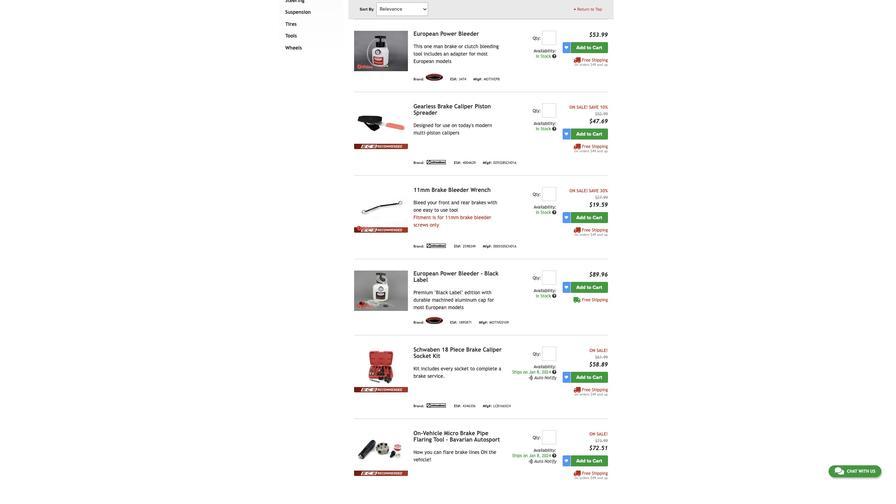 Task type: vqa. For each thing, say whether or not it's contained in the screenshot.
the Gearless
yes



Task type: describe. For each thing, give the bounding box(es) containing it.
qty: for $89.96
[[533, 275, 541, 280]]

free for $58.89
[[582, 387, 591, 392]]

this
[[414, 43, 423, 49]]

1895871
[[459, 321, 472, 325]]

1 add to cart button from the top
[[571, 42, 608, 53]]

$19.59
[[589, 201, 608, 208]]

sort
[[360, 7, 368, 12]]

2 auto notify link from the top
[[528, 459, 556, 464]]

every
[[441, 366, 453, 371]]

label
[[414, 276, 428, 283]]

kit inside kit includes every socket to complete a brake service.
[[414, 366, 420, 371]]

$89.96
[[589, 271, 608, 278]]

bleeder
[[474, 214, 491, 220]]

bavarian
[[450, 436, 473, 443]]

for inside premium "black label" edition with durable machined aluminum cap for most european models
[[488, 297, 494, 303]]

auto for wifi icon related to second auto notify link from the bottom
[[534, 375, 543, 380]]

label"
[[449, 290, 463, 295]]

front
[[439, 200, 450, 205]]

es#: 4346356
[[454, 404, 476, 408]]

and down the $53.99
[[597, 63, 603, 66]]

fitment
[[414, 214, 431, 220]]

notify for second auto notify link from the bottom
[[545, 375, 556, 380]]

ships for 2nd auto notify link from the top of the page
[[512, 453, 522, 458]]

easy
[[423, 207, 433, 213]]

micro
[[444, 430, 458, 437]]

brand: for gearless brake caliper piston spreader
[[414, 161, 424, 165]]

now you can flare brake lines on the vehicle!
[[414, 449, 496, 462]]

on inside now you can flare brake lines on the vehicle!
[[481, 449, 487, 455]]

this one man brake or clutch bleeding tool includes an adapter for most european models
[[414, 43, 499, 64]]

cart for 10%
[[593, 131, 602, 137]]

european power bleeder
[[414, 30, 479, 37]]

motive - corporate logo image for european power bleeder - black label
[[426, 317, 443, 324]]

tools link
[[284, 30, 335, 42]]

cart for $72.51
[[593, 458, 602, 464]]

us
[[870, 469, 875, 474]]

most inside this one man brake or clutch bleeding tool includes an adapter for most european models
[[477, 51, 488, 57]]

2024 for second auto notify link from the bottom
[[542, 370, 551, 375]]

mfg#: motive0109
[[479, 321, 509, 325]]

and for $58.89
[[597, 392, 603, 396]]

on-
[[414, 430, 423, 437]]

add to cart for 30%
[[576, 214, 602, 221]]

one inside bleed your front and rear brakes with one easy to use tool fitment is for 11mm brake bleeder screws only
[[414, 207, 422, 213]]

to for $58.89's the add to cart button
[[587, 374, 591, 380]]

1 brand: from the top
[[414, 5, 424, 9]]

top
[[595, 7, 602, 12]]

machined
[[432, 297, 453, 303]]

es#: 1895871
[[450, 321, 472, 325]]

4 cart from the top
[[593, 284, 602, 290]]

european inside premium "black label" edition with durable machined aluminum cap for most european models
[[426, 304, 446, 310]]

4 add to cart from the top
[[576, 284, 602, 290]]

in stock for $53.99
[[536, 54, 552, 59]]

with inside premium "black label" edition with durable machined aluminum cap for most european models
[[482, 290, 491, 295]]

es#2598349 - 000550sch01a - 11mm brake bleeder wrench - bleed your front and rear brakes with one easy to use tool - schwaben - audi bmw volkswagen mini porsche image
[[354, 187, 408, 227]]

complete
[[476, 366, 497, 371]]

mfg#: lcb166sch
[[483, 404, 511, 408]]

designed for use on today's modern multi-piston calipers
[[414, 122, 492, 136]]

orders for 30%
[[579, 233, 589, 236]]

auto notify for on sale!'s question circle icon
[[534, 375, 556, 380]]

add to cart button for $72.51
[[571, 455, 608, 466]]

chat with us
[[847, 469, 875, 474]]

models inside this one man brake or clutch bleeding tool includes an adapter for most european models
[[436, 58, 451, 64]]

"black
[[435, 290, 448, 295]]

1 cart from the top
[[593, 45, 602, 51]]

$52.99
[[595, 111, 608, 116]]

ships on jan 8, 2024 for wifi icon related to second auto notify link from the bottom
[[512, 370, 552, 375]]

up for $72.51
[[604, 476, 608, 480]]

es#: 3474
[[450, 77, 466, 81]]

in stock for on sale!                         save 30%
[[536, 210, 552, 215]]

with inside bleed your front and rear brakes with one easy to use tool fitment is for 11mm brake bleeder screws only
[[487, 200, 497, 205]]

lcb166sch
[[493, 404, 511, 408]]

suspension link
[[284, 6, 335, 18]]

brand: for 11mm brake bleeder wrench
[[414, 245, 424, 248]]

qty: for on sale!
[[533, 352, 541, 356]]

4 shipping from the top
[[592, 297, 608, 302]]

brand: for european power bleeder - black label
[[414, 321, 424, 325]]

6 qty: from the top
[[533, 435, 541, 440]]

shipping for $72.51
[[592, 471, 608, 476]]

man
[[434, 43, 443, 49]]

piston
[[475, 103, 491, 110]]

calipers
[[442, 130, 459, 136]]

$49 for 10%
[[590, 149, 596, 153]]

4346356
[[463, 404, 476, 408]]

30%
[[600, 188, 608, 193]]

on for $19.59
[[569, 188, 575, 193]]

on-vehicle micro brake pipe flaring tool - bavarian autosport
[[414, 430, 500, 443]]

gearless
[[414, 103, 436, 110]]

0 vertical spatial 11mm
[[414, 187, 430, 193]]

to for the add to cart button related to $72.51
[[587, 458, 591, 464]]

$72.51
[[589, 445, 608, 451]]

tools
[[285, 33, 297, 39]]

availability: for on sale!
[[534, 364, 556, 369]]

4 add to cart button from the top
[[571, 282, 608, 293]]

question circle image
[[552, 454, 556, 458]]

jan for 2nd auto notify link from the top of the page wifi icon
[[529, 453, 536, 458]]

sale! for $47.69
[[577, 105, 588, 110]]

piece
[[450, 346, 464, 353]]

bleeder for european power bleeder
[[458, 30, 479, 37]]

free for $72.51
[[582, 471, 591, 476]]

in for $53.99
[[536, 54, 539, 59]]

piston
[[427, 130, 441, 136]]

caliper inside schwaben 18 piece brake caliper socket kit
[[483, 346, 502, 353]]

tool
[[433, 436, 444, 443]]

on for $72.51
[[590, 432, 595, 437]]

add for 10%
[[576, 131, 586, 137]]

tool inside this one man brake or clutch bleeding tool includes an adapter for most european models
[[414, 51, 422, 57]]

8, for 2nd auto notify link from the top of the page wifi icon
[[537, 453, 541, 458]]

most inside premium "black label" edition with durable machined aluminum cap for most european models
[[414, 304, 424, 310]]

includes inside this one man brake or clutch bleeding tool includes an adapter for most european models
[[424, 51, 442, 57]]

suspension
[[285, 9, 311, 15]]

and for $72.51
[[597, 476, 603, 480]]

1 free shipping on orders $49 and up from the top
[[575, 58, 608, 66]]

add to cart button for 10%
[[571, 128, 608, 139]]

es#: 4004629
[[454, 161, 476, 165]]

on for $58.89
[[590, 348, 595, 353]]

an
[[443, 51, 449, 57]]

availability: for on sale!                         save 30%
[[534, 205, 556, 210]]

and inside bleed your front and rear brakes with one easy to use tool fitment is for 11mm brake bleeder screws only
[[451, 200, 459, 205]]

2024 for 2nd auto notify link from the top of the page
[[542, 453, 551, 458]]

vehicle!
[[414, 457, 431, 462]]

2 vertical spatial with
[[859, 469, 869, 474]]

caliper inside gearless brake caliper piston spreader
[[454, 103, 473, 110]]

3474
[[459, 77, 466, 81]]

sort by
[[360, 7, 374, 12]]

modern
[[475, 122, 492, 128]]

availability: for on sale!                         save 10%
[[534, 121, 556, 126]]

11mm brake bleeder wrench
[[414, 187, 491, 193]]

now
[[414, 449, 423, 455]]

in for on sale!                         save 30%
[[536, 210, 539, 215]]

$47.69
[[589, 118, 608, 125]]

spreader
[[414, 109, 437, 116]]

designed
[[414, 122, 433, 128]]

european up this
[[414, 30, 439, 37]]

screws
[[414, 222, 428, 228]]

4004629
[[463, 161, 476, 165]]

schwaben
[[414, 346, 440, 353]]

in stock for on sale!                         save 10%
[[536, 126, 552, 131]]

tires link
[[284, 18, 335, 30]]

availability: for $89.96
[[534, 288, 556, 293]]

socket
[[414, 353, 431, 359]]

your
[[427, 200, 437, 205]]

mfg#: for wrench
[[483, 245, 492, 248]]

on sale!                         save 30% $27.99 $19.59
[[569, 188, 608, 208]]

orders for $72.51
[[579, 476, 589, 480]]

029328sch01a
[[493, 161, 516, 165]]

brake inside schwaben 18 piece brake caliper socket kit
[[466, 346, 481, 353]]

mfg#: 029328sch01a
[[483, 161, 516, 165]]

mfg#: motivepb
[[473, 77, 500, 81]]

jan for wifi icon related to second auto notify link from the bottom
[[529, 370, 536, 375]]

add for $72.51
[[576, 458, 586, 464]]

brand: for european power bleeder
[[414, 77, 424, 81]]

vehicle
[[423, 430, 442, 437]]

es#3673925 - b8800083 - on-vehicle micro brake pipe flaring tool - bavarian autosport - now you can flare brake lines on the vehicle! - bav auto tools - audi bmw volkswagen mercedes benz mini porsche image
[[354, 430, 408, 471]]

up for 10%
[[604, 149, 608, 153]]

on sale! $61.99 $58.89
[[589, 348, 608, 368]]

autosport
[[474, 436, 500, 443]]

for inside bleed your front and rear brakes with one easy to use tool fitment is for 11mm brake bleeder screws only
[[437, 214, 444, 220]]

mfg#: 000550sch01a
[[483, 245, 516, 248]]

caret up image
[[574, 7, 576, 11]]

schwaben - corporate logo image for 11mm
[[426, 244, 447, 248]]

es#: left 3474
[[450, 77, 457, 81]]

18
[[442, 346, 448, 353]]

cap
[[478, 297, 486, 303]]

1 up from the top
[[604, 63, 608, 66]]

es#: for -
[[450, 321, 457, 325]]

to inside bleed your front and rear brakes with one easy to use tool fitment is for 11mm brake bleeder screws only
[[434, 207, 439, 213]]

pipe
[[477, 430, 488, 437]]

10%
[[600, 105, 608, 110]]

add to cart button for 30%
[[571, 212, 608, 223]]

for inside designed for use on today's modern multi-piston calipers
[[435, 122, 441, 128]]

a
[[499, 366, 501, 371]]

brake inside this one man brake or clutch bleeding tool includes an adapter for most european models
[[444, 43, 457, 49]]

service.
[[427, 373, 445, 379]]

8, for wifi icon related to second auto notify link from the bottom
[[537, 370, 541, 375]]

11mm inside bleed your front and rear brakes with one easy to use tool fitment is for 11mm brake bleeder screws only
[[445, 214, 459, 220]]

save for $47.69
[[589, 105, 599, 110]]

european inside this one man brake or clutch bleeding tool includes an adapter for most european models
[[414, 58, 434, 64]]

brake inside on-vehicle micro brake pipe flaring tool - bavarian autosport
[[460, 430, 475, 437]]

auto for 2nd auto notify link from the top of the page wifi icon
[[534, 459, 543, 464]]

bleed
[[414, 200, 426, 205]]

auto notify for question circle image
[[534, 459, 556, 464]]



Task type: locate. For each thing, give the bounding box(es) containing it.
5 add from the top
[[576, 374, 586, 380]]

6 free from the top
[[582, 471, 591, 476]]

sale! up $61.99
[[597, 348, 608, 353]]

5 orders from the top
[[579, 476, 589, 480]]

power inside european power bleeder - black label
[[440, 270, 457, 277]]

2 ships from the top
[[512, 453, 522, 458]]

brake down rear
[[460, 214, 473, 220]]

1 question circle image from the top
[[552, 54, 556, 58]]

2 free shipping on orders $49 and up from the top
[[575, 144, 608, 153]]

5 question circle image from the top
[[552, 370, 556, 374]]

2 add to wish list image from the top
[[565, 216, 568, 219]]

bleeder up rear
[[448, 187, 469, 193]]

es#: left the 4346356
[[454, 404, 461, 408]]

1 horizontal spatial kit
[[433, 353, 440, 359]]

for
[[469, 51, 476, 57], [435, 122, 441, 128], [437, 214, 444, 220], [488, 297, 494, 303]]

kit left 18 on the bottom
[[433, 353, 440, 359]]

european inside european power bleeder - black label
[[414, 270, 439, 277]]

4 in from the top
[[536, 293, 539, 298]]

brakes
[[471, 200, 486, 205]]

1 vertical spatial auto notify
[[534, 459, 556, 464]]

2 add to cart button from the top
[[571, 128, 608, 139]]

kit inside schwaben 18 piece brake caliper socket kit
[[433, 353, 440, 359]]

2 $49 from the top
[[590, 149, 596, 153]]

- inside european power bleeder - black label
[[481, 270, 483, 277]]

$58.89
[[589, 361, 608, 368]]

notify
[[545, 375, 556, 380], [545, 459, 556, 464]]

0 vertical spatial jan
[[529, 370, 536, 375]]

up down $72.51
[[604, 476, 608, 480]]

sale! inside the on sale! $61.99 $58.89
[[597, 348, 608, 353]]

shipping for $58.89
[[592, 387, 608, 392]]

bleeder inside european power bleeder - black label
[[458, 270, 479, 277]]

today's
[[459, 122, 474, 128]]

add for $58.89
[[576, 374, 586, 380]]

brake inside gearless brake caliper piston spreader
[[438, 103, 453, 110]]

bleed your front and rear brakes with one easy to use tool fitment is for 11mm brake bleeder screws only
[[414, 200, 497, 228]]

0 horizontal spatial -
[[446, 436, 448, 443]]

european power bleeder - black label
[[414, 270, 499, 283]]

to right socket
[[470, 366, 475, 371]]

add to cart button
[[571, 42, 608, 53], [571, 128, 608, 139], [571, 212, 608, 223], [571, 282, 608, 293], [571, 372, 608, 383], [571, 455, 608, 466]]

add to cart button for $58.89
[[571, 372, 608, 383]]

1 vertical spatial -
[[446, 436, 448, 443]]

2 save from the top
[[589, 188, 599, 193]]

caliper
[[454, 103, 473, 110], [483, 346, 502, 353]]

1 vertical spatial includes
[[421, 366, 439, 371]]

question circle image for on sale!
[[552, 370, 556, 374]]

2 in stock from the top
[[536, 126, 552, 131]]

free shipping on orders $49 and up down the $53.99
[[575, 58, 608, 66]]

free down the $53.99
[[582, 58, 591, 63]]

1 vertical spatial kit
[[414, 366, 420, 371]]

4 free from the top
[[582, 297, 591, 302]]

add to cart button down the $58.89
[[571, 372, 608, 383]]

0 vertical spatial bleeder
[[458, 30, 479, 37]]

sale! for $19.59
[[577, 188, 588, 193]]

0 vertical spatial auto notify link
[[528, 375, 556, 381]]

4 qty: from the top
[[533, 275, 541, 280]]

0 vertical spatial most
[[477, 51, 488, 57]]

for inside this one man brake or clutch bleeding tool includes an adapter for most european models
[[469, 51, 476, 57]]

european down this
[[414, 58, 434, 64]]

brake right piece
[[466, 346, 481, 353]]

0 horizontal spatial kit
[[414, 366, 420, 371]]

orders for $58.89
[[579, 392, 589, 396]]

4 $49 from the top
[[590, 392, 596, 396]]

to inside kit includes every socket to complete a brake service.
[[470, 366, 475, 371]]

0 vertical spatial wifi image
[[528, 375, 533, 381]]

$49 down the $53.99
[[590, 63, 596, 66]]

free down '$89.96'
[[582, 297, 591, 302]]

rear
[[461, 200, 470, 205]]

brake inside now you can flare brake lines on the vehicle!
[[455, 449, 468, 455]]

6 brand: from the top
[[414, 404, 424, 408]]

1 vertical spatial most
[[414, 304, 424, 310]]

free for 10%
[[582, 144, 591, 149]]

2 stock from the top
[[541, 126, 551, 131]]

0 vertical spatial add to wish list image
[[565, 132, 568, 136]]

es#: 2598349
[[454, 245, 476, 248]]

auto notify link
[[528, 375, 556, 381], [528, 459, 556, 464]]

you
[[425, 449, 432, 455]]

ships for second auto notify link from the bottom
[[512, 370, 522, 375]]

schwaben 18 piece brake caliper socket kit
[[414, 346, 502, 359]]

mfg#: left lcb166sch
[[483, 404, 492, 408]]

0 horizontal spatial 11mm
[[414, 187, 430, 193]]

2024
[[542, 370, 551, 375], [542, 453, 551, 458]]

$49 down the $58.89
[[590, 392, 596, 396]]

4 ecs tuning recommends this product. image from the top
[[354, 471, 408, 476]]

sale! for $72.51
[[597, 432, 608, 437]]

6 add to cart from the top
[[576, 458, 602, 464]]

0 vertical spatial caliper
[[454, 103, 473, 110]]

2 brand: from the top
[[414, 77, 424, 81]]

1 ships from the top
[[512, 370, 522, 375]]

add to wish list image for $58.89
[[565, 375, 568, 379]]

with up cap
[[482, 290, 491, 295]]

bleeder up clutch
[[458, 30, 479, 37]]

in
[[536, 54, 539, 59], [536, 126, 539, 131], [536, 210, 539, 215], [536, 293, 539, 298]]

european power bleeder link
[[414, 30, 479, 37]]

1 shipping from the top
[[592, 58, 608, 63]]

save inside on sale!                         save 10% $52.99 $47.69
[[589, 105, 599, 110]]

schwaben - corporate logo image left the es#: 4004629 at the right
[[426, 160, 447, 164]]

1 jan from the top
[[529, 370, 536, 375]]

free for 30%
[[582, 228, 591, 233]]

stock for on sale!                         save 30%
[[541, 210, 551, 215]]

0 vertical spatial ships
[[512, 370, 522, 375]]

ecs tuning recommends this product. image for schwaben 18 piece brake caliper socket kit
[[354, 387, 408, 392]]

to down $47.69
[[587, 131, 591, 137]]

cart down $72.51
[[593, 458, 602, 464]]

1 stock from the top
[[541, 54, 551, 59]]

1 vertical spatial ships
[[512, 453, 522, 458]]

0 horizontal spatial one
[[414, 207, 422, 213]]

5 shipping from the top
[[592, 387, 608, 392]]

power up man
[[440, 30, 457, 37]]

durable
[[414, 297, 430, 303]]

comments image
[[835, 467, 844, 475]]

on left 30%
[[569, 188, 575, 193]]

question circle image
[[552, 54, 556, 58], [552, 127, 556, 131], [552, 210, 556, 214], [552, 294, 556, 298], [552, 370, 556, 374]]

1 vertical spatial models
[[448, 304, 464, 310]]

sale! inside on sale!                         save 30% $27.99 $19.59
[[577, 188, 588, 193]]

shipping for 30%
[[592, 228, 608, 233]]

2 orders from the top
[[579, 149, 589, 153]]

0 vertical spatial power
[[440, 30, 457, 37]]

add to cart down $72.51
[[576, 458, 602, 464]]

4 up from the top
[[604, 392, 608, 396]]

ships
[[512, 370, 522, 375], [512, 453, 522, 458]]

add to wish list image for $72.51
[[565, 459, 568, 463]]

4 schwaben - corporate logo image from the top
[[426, 403, 447, 407]]

1 8, from the top
[[537, 370, 541, 375]]

tool
[[414, 51, 422, 57], [449, 207, 458, 213]]

1 vertical spatial jan
[[529, 453, 536, 458]]

with left us on the right bottom of page
[[859, 469, 869, 474]]

es#: left the 4004629
[[454, 161, 461, 165]]

shipping down '$19.59'
[[592, 228, 608, 233]]

brake up front
[[432, 187, 447, 193]]

up for 30%
[[604, 233, 608, 236]]

auto notify
[[534, 375, 556, 380], [534, 459, 556, 464]]

2 notify from the top
[[545, 459, 556, 464]]

4 stock from the top
[[541, 293, 551, 298]]

free down '$19.59'
[[582, 228, 591, 233]]

cart for 30%
[[593, 214, 602, 221]]

on inside on sale!                         save 30% $27.99 $19.59
[[569, 188, 575, 193]]

free shipping on orders $49 and up down '$19.59'
[[575, 228, 608, 236]]

1 schwaben - corporate logo image from the top
[[426, 4, 447, 8]]

add to cart for $58.89
[[576, 374, 602, 380]]

0 vertical spatial notify
[[545, 375, 556, 380]]

lines
[[469, 449, 479, 455]]

bleeder for european power bleeder - black label
[[458, 270, 479, 277]]

on inside designed for use on today's modern multi-piston calipers
[[452, 122, 457, 128]]

3 free from the top
[[582, 228, 591, 233]]

notify for 2nd auto notify link from the top of the page
[[545, 459, 556, 464]]

1 vertical spatial one
[[414, 207, 422, 213]]

up down the $53.99
[[604, 63, 608, 66]]

1 add to wish list image from the top
[[565, 132, 568, 136]]

0 vertical spatial use
[[443, 122, 450, 128]]

add to wish list image
[[565, 46, 568, 49], [565, 216, 568, 219], [565, 375, 568, 379], [565, 459, 568, 463]]

mfg#: for piston
[[483, 161, 492, 165]]

and down $47.69
[[597, 149, 603, 153]]

kit down the socket
[[414, 366, 420, 371]]

in stock for $89.96
[[536, 293, 552, 298]]

11mm brake bleeder wrench link
[[414, 187, 491, 193]]

brake right gearless
[[438, 103, 453, 110]]

4 free shipping on orders $49 and up from the top
[[575, 387, 608, 396]]

and down $72.51
[[597, 476, 603, 480]]

and for 10%
[[597, 149, 603, 153]]

orders down '$19.59'
[[579, 233, 589, 236]]

3 ecs tuning recommends this product. image from the top
[[354, 387, 408, 392]]

0 vertical spatial ships on jan 8, 2024
[[512, 370, 552, 375]]

availability:
[[534, 48, 556, 53], [534, 121, 556, 126], [534, 205, 556, 210], [534, 288, 556, 293], [534, 364, 556, 369], [534, 448, 556, 453]]

0 vertical spatial with
[[487, 200, 497, 205]]

3 stock from the top
[[541, 210, 551, 215]]

sale! left 30%
[[577, 188, 588, 193]]

0 vertical spatial motive - corporate logo image
[[426, 74, 443, 81]]

1 wifi image from the top
[[528, 375, 533, 381]]

flaring
[[414, 436, 432, 443]]

2 wifi image from the top
[[528, 459, 533, 464]]

premium
[[414, 290, 433, 295]]

availability: for $53.99
[[534, 48, 556, 53]]

mfg#: left motive0109
[[479, 321, 488, 325]]

caliper up today's
[[454, 103, 473, 110]]

2 schwaben - corporate logo image from the top
[[426, 160, 447, 164]]

kit includes every socket to complete a brake service.
[[414, 366, 501, 379]]

1 add to wish list image from the top
[[565, 46, 568, 49]]

4 availability: from the top
[[534, 288, 556, 293]]

on left the
[[481, 449, 487, 455]]

1 availability: from the top
[[534, 48, 556, 53]]

1 vertical spatial 11mm
[[445, 214, 459, 220]]

6 shipping from the top
[[592, 471, 608, 476]]

3 add to cart from the top
[[576, 214, 602, 221]]

and down the $58.89
[[597, 392, 603, 396]]

stock for $89.96
[[541, 293, 551, 298]]

1 horizontal spatial -
[[481, 270, 483, 277]]

1 vertical spatial auto
[[534, 459, 543, 464]]

free shipping on orders $49 and up for $72.51
[[575, 471, 608, 480]]

es#1895871 - motive0109 - european power bleeder - black label - premium "black label" edition with durable machined aluminum cap for most european models - motive - audi bmw volkswagen mercedes benz mini porsche image
[[354, 270, 408, 311]]

3 add from the top
[[576, 214, 586, 221]]

to down the $58.89
[[587, 374, 591, 380]]

1 vertical spatial 8,
[[537, 453, 541, 458]]

stock for on sale!                         save 10%
[[541, 126, 551, 131]]

ships on jan 8, 2024 for 2nd auto notify link from the top of the page wifi icon
[[512, 453, 552, 458]]

2 auto from the top
[[534, 459, 543, 464]]

brake inside bleed your front and rear brakes with one easy to use tool fitment is for 11mm brake bleeder screws only
[[460, 214, 473, 220]]

1 add from the top
[[576, 45, 586, 51]]

motive - corporate logo image left es#: 3474 at the right
[[426, 74, 443, 81]]

3 qty: from the top
[[533, 192, 541, 197]]

es#4004629 - 029328sch01a - gearless brake caliper piston spreader - designed for use on today's modern multi-piston calipers - schwaben - audi bmw volkswagen mercedes benz mini porsche image
[[354, 103, 408, 144]]

return
[[577, 7, 590, 12]]

5 cart from the top
[[593, 374, 602, 380]]

shipping down '$89.96'
[[592, 297, 608, 302]]

2 cart from the top
[[593, 131, 602, 137]]

2598349
[[463, 245, 476, 248]]

1 vertical spatial with
[[482, 290, 491, 295]]

0 vertical spatial save
[[589, 105, 599, 110]]

to down $72.51
[[587, 458, 591, 464]]

jan left question circle image
[[529, 453, 536, 458]]

gearless brake caliper piston spreader link
[[414, 103, 491, 116]]

0 horizontal spatial tool
[[414, 51, 422, 57]]

1 ships on jan 8, 2024 from the top
[[512, 370, 552, 375]]

1 horizontal spatial tool
[[449, 207, 458, 213]]

2 motive - corporate logo image from the top
[[426, 317, 443, 324]]

1 horizontal spatial most
[[477, 51, 488, 57]]

mfg#: left the 'motivepb'
[[473, 77, 482, 81]]

2 vertical spatial bleeder
[[458, 270, 479, 277]]

5 $49 from the top
[[590, 476, 596, 480]]

5 add to cart button from the top
[[571, 372, 608, 383]]

1 vertical spatial auto notify link
[[528, 459, 556, 464]]

schwaben - corporate logo image down only
[[426, 244, 447, 248]]

free shipping on orders $49 and up down $72.51
[[575, 471, 608, 480]]

2 availability: from the top
[[534, 121, 556, 126]]

includes down man
[[424, 51, 442, 57]]

use up calipers at the top of the page
[[443, 122, 450, 128]]

by
[[369, 7, 374, 12]]

qty: for on sale!                         save 10%
[[533, 108, 541, 113]]

to for the add to cart button associated with 10%
[[587, 131, 591, 137]]

european down machined
[[426, 304, 446, 310]]

schwaben - corporate logo image
[[426, 4, 447, 8], [426, 160, 447, 164], [426, 244, 447, 248], [426, 403, 447, 407]]

5 add to cart from the top
[[576, 374, 602, 380]]

and down '$19.59'
[[597, 233, 603, 236]]

3 up from the top
[[604, 233, 608, 236]]

add to wish list image for 30%
[[565, 216, 568, 219]]

for right cap
[[488, 297, 494, 303]]

sale! inside the on sale! $73.99 $72.51
[[597, 432, 608, 437]]

european up "premium"
[[414, 270, 439, 277]]

1 notify from the top
[[545, 375, 556, 380]]

- left black
[[481, 270, 483, 277]]

add to cart for 10%
[[576, 131, 602, 137]]

11mm down front
[[445, 214, 459, 220]]

to left top
[[591, 7, 594, 12]]

$49 for 30%
[[590, 233, 596, 236]]

models down aluminum
[[448, 304, 464, 310]]

1 vertical spatial notify
[[545, 459, 556, 464]]

add for 30%
[[576, 214, 586, 221]]

on sale!                         save 10% $52.99 $47.69
[[569, 105, 608, 125]]

motive - corporate logo image down machined
[[426, 317, 443, 324]]

on up $73.99
[[590, 432, 595, 437]]

only
[[430, 222, 439, 228]]

tires
[[285, 21, 297, 27]]

up down the $58.89
[[604, 392, 608, 396]]

on inside on sale!                         save 10% $52.99 $47.69
[[569, 105, 575, 110]]

orders for 10%
[[579, 149, 589, 153]]

4 question circle image from the top
[[552, 294, 556, 298]]

brake inside kit includes every socket to complete a brake service.
[[414, 373, 426, 379]]

1 auto notify link from the top
[[528, 375, 556, 381]]

2 question circle image from the top
[[552, 127, 556, 131]]

3 schwaben - corporate logo image from the top
[[426, 244, 447, 248]]

2 qty: from the top
[[533, 108, 541, 113]]

orders down the $58.89
[[579, 392, 589, 396]]

wheels
[[285, 45, 302, 51]]

3 $49 from the top
[[590, 233, 596, 236]]

add to cart for $72.51
[[576, 458, 602, 464]]

kit
[[433, 353, 440, 359], [414, 366, 420, 371]]

for down clutch
[[469, 51, 476, 57]]

wheels link
[[284, 42, 335, 54]]

3 in stock from the top
[[536, 210, 552, 215]]

0 horizontal spatial caliper
[[454, 103, 473, 110]]

0 vertical spatial -
[[481, 270, 483, 277]]

and for 30%
[[597, 233, 603, 236]]

add to wish list image for fourth the add to cart button
[[565, 285, 568, 289]]

on-vehicle micro brake pipe flaring tool - bavarian autosport link
[[414, 430, 500, 443]]

free down $47.69
[[582, 144, 591, 149]]

free down $72.51
[[582, 471, 591, 476]]

on
[[575, 63, 578, 66], [452, 122, 457, 128], [575, 149, 578, 153], [575, 233, 578, 236], [523, 370, 528, 375], [575, 392, 578, 396], [523, 453, 528, 458], [575, 476, 578, 480]]

ecs tuning recommends this product. image for on-vehicle micro brake pipe flaring tool - bavarian autosport
[[354, 471, 408, 476]]

None number field
[[542, 31, 556, 45], [542, 103, 556, 117], [542, 187, 556, 201], [542, 270, 556, 285], [542, 347, 556, 361], [542, 430, 556, 444], [542, 31, 556, 45], [542, 103, 556, 117], [542, 187, 556, 201], [542, 270, 556, 285], [542, 347, 556, 361], [542, 430, 556, 444]]

0 vertical spatial auto notify
[[534, 375, 556, 380]]

edition
[[465, 290, 480, 295]]

includes inside kit includes every socket to complete a brake service.
[[421, 366, 439, 371]]

1 vertical spatial ships on jan 8, 2024
[[512, 453, 552, 458]]

2 add to wish list image from the top
[[565, 285, 568, 289]]

return to top link
[[574, 6, 602, 12]]

2 in from the top
[[536, 126, 539, 131]]

schwaben - corporate logo image up european power bleeder
[[426, 4, 447, 8]]

$61.99
[[595, 355, 608, 360]]

1 vertical spatial motive - corporate logo image
[[426, 317, 443, 324]]

es#4346356 - lcb166sch - schwaben 18 piece brake caliper socket kit - kit includes every socket to complete a brake service. - schwaben - audi bmw volkswagen mercedes benz mini porsche image
[[354, 347, 408, 387]]

on up $61.99
[[590, 348, 595, 353]]

ecs tuning recommends this product. image
[[354, 144, 408, 149], [354, 227, 408, 233], [354, 387, 408, 392], [354, 471, 408, 476]]

sale! for $58.89
[[597, 348, 608, 353]]

shipping down $72.51
[[592, 471, 608, 476]]

most down durable
[[414, 304, 424, 310]]

$49 down $72.51
[[590, 476, 596, 480]]

on for $47.69
[[569, 105, 575, 110]]

0 vertical spatial auto
[[534, 375, 543, 380]]

5 qty: from the top
[[533, 352, 541, 356]]

es#: left 1895871
[[450, 321, 457, 325]]

brake left service.
[[414, 373, 426, 379]]

brake
[[444, 43, 457, 49], [460, 214, 473, 220], [414, 373, 426, 379], [455, 449, 468, 455]]

es#:
[[450, 77, 457, 81], [454, 161, 461, 165], [454, 245, 461, 248], [450, 321, 457, 325], [454, 404, 461, 408]]

000550sch01a
[[493, 245, 516, 248]]

save for $19.59
[[589, 188, 599, 193]]

use inside bleed your front and rear brakes with one easy to use tool fitment is for 11mm brake bleeder screws only
[[440, 207, 448, 213]]

auto
[[534, 375, 543, 380], [534, 459, 543, 464]]

stock
[[541, 54, 551, 59], [541, 126, 551, 131], [541, 210, 551, 215], [541, 293, 551, 298]]

1 ecs tuning recommends this product. image from the top
[[354, 144, 408, 149]]

european power bleeder - black label link
[[414, 270, 499, 283]]

one inside this one man brake or clutch bleeding tool includes an adapter for most european models
[[424, 43, 432, 49]]

to for 30%'s the add to cart button
[[587, 214, 591, 221]]

motive - corporate logo image
[[426, 74, 443, 81], [426, 317, 443, 324]]

cart
[[593, 45, 602, 51], [593, 131, 602, 137], [593, 214, 602, 221], [593, 284, 602, 290], [593, 374, 602, 380], [593, 458, 602, 464]]

in for on sale!                         save 10%
[[536, 126, 539, 131]]

add to cart down the $53.99
[[576, 45, 602, 51]]

1 orders from the top
[[579, 63, 589, 66]]

es#: left 2598349
[[454, 245, 461, 248]]

up down $47.69
[[604, 149, 608, 153]]

chat with us link
[[829, 465, 881, 477]]

1 vertical spatial save
[[589, 188, 599, 193]]

ecs tuning recommends this product. image for 11mm brake bleeder wrench
[[354, 227, 408, 233]]

includes
[[424, 51, 442, 57], [421, 366, 439, 371]]

4 add from the top
[[576, 284, 586, 290]]

1 vertical spatial 2024
[[542, 453, 551, 458]]

use down front
[[440, 207, 448, 213]]

1 vertical spatial bleeder
[[448, 187, 469, 193]]

qty: for on sale!                         save 30%
[[533, 192, 541, 197]]

question circle image for $53.99
[[552, 54, 556, 58]]

brake down bavarian
[[455, 449, 468, 455]]

wifi image
[[528, 375, 533, 381], [528, 459, 533, 464]]

stock for $53.99
[[541, 54, 551, 59]]

save inside on sale!                         save 30% $27.99 $19.59
[[589, 188, 599, 193]]

3 free shipping on orders $49 and up from the top
[[575, 228, 608, 236]]

use inside designed for use on today's modern multi-piston calipers
[[443, 122, 450, 128]]

ships right a at right
[[512, 370, 522, 375]]

up down '$19.59'
[[604, 233, 608, 236]]

add to cart down $47.69
[[576, 131, 602, 137]]

european
[[414, 30, 439, 37], [414, 58, 434, 64], [414, 270, 439, 277], [426, 304, 446, 310]]

schwaben 18 piece brake caliper socket kit link
[[414, 346, 502, 359]]

power for european power bleeder
[[440, 30, 457, 37]]

0 vertical spatial 8,
[[537, 370, 541, 375]]

free shipping on orders $49 and up
[[575, 58, 608, 66], [575, 144, 608, 153], [575, 228, 608, 236], [575, 387, 608, 396], [575, 471, 608, 480]]

1 vertical spatial tool
[[449, 207, 458, 213]]

models inside premium "black label" edition with durable machined aluminum cap for most european models
[[448, 304, 464, 310]]

3 orders from the top
[[579, 233, 589, 236]]

free shipping on orders $49 and up for $58.89
[[575, 387, 608, 396]]

schwaben - corporate logo image for schwaben
[[426, 403, 447, 407]]

to up free shipping
[[587, 284, 591, 290]]

tool inside bleed your front and rear brakes with one easy to use tool fitment is for 11mm brake bleeder screws only
[[449, 207, 458, 213]]

5 free shipping on orders $49 and up from the top
[[575, 471, 608, 480]]

question circle image for on sale!                         save 10%
[[552, 127, 556, 131]]

wifi image for 2nd auto notify link from the top of the page
[[528, 459, 533, 464]]

mfg#: for brake
[[483, 404, 492, 408]]

0 horizontal spatial most
[[414, 304, 424, 310]]

$49 down '$19.59'
[[590, 233, 596, 236]]

$53.99
[[589, 31, 608, 38]]

in for $89.96
[[536, 293, 539, 298]]

3 add to wish list image from the top
[[565, 375, 568, 379]]

jan right a at right
[[529, 370, 536, 375]]

es#3474 - motivepb - european power bleeder - this one man brake or clutch bleeding tool includes an adapter for most european models - motive - audi bmw volkswagen mercedes benz mini porsche image
[[354, 31, 408, 71]]

sale! up $73.99
[[597, 432, 608, 437]]

wifi image for second auto notify link from the bottom
[[528, 375, 533, 381]]

add to wish list image for the add to cart button associated with 10%
[[565, 132, 568, 136]]

2 8, from the top
[[537, 453, 541, 458]]

premium "black label" edition with durable machined aluminum cap for most european models
[[414, 290, 494, 310]]

add to wish list image
[[565, 132, 568, 136], [565, 285, 568, 289]]

brake
[[438, 103, 453, 110], [432, 187, 447, 193], [466, 346, 481, 353], [460, 430, 475, 437]]

on inside the on sale! $73.99 $72.51
[[590, 432, 595, 437]]

wrench
[[471, 187, 491, 193]]

3 cart from the top
[[593, 214, 602, 221]]

1 horizontal spatial one
[[424, 43, 432, 49]]

0 vertical spatial one
[[424, 43, 432, 49]]

1 vertical spatial add to wish list image
[[565, 285, 568, 289]]

brake up an
[[444, 43, 457, 49]]

1 vertical spatial use
[[440, 207, 448, 213]]

models
[[436, 58, 451, 64], [448, 304, 464, 310]]

1 horizontal spatial 11mm
[[445, 214, 459, 220]]

1 motive - corporate logo image from the top
[[426, 74, 443, 81]]

motive0109
[[489, 321, 509, 325]]

add
[[576, 45, 586, 51], [576, 131, 586, 137], [576, 214, 586, 221], [576, 284, 586, 290], [576, 374, 586, 380], [576, 458, 586, 464]]

3 question circle image from the top
[[552, 210, 556, 214]]

for up piston
[[435, 122, 441, 128]]

6 add to cart button from the top
[[571, 455, 608, 466]]

multi-
[[414, 130, 427, 136]]

most down bleeding
[[477, 51, 488, 57]]

1 vertical spatial power
[[440, 270, 457, 277]]

0 vertical spatial kit
[[433, 353, 440, 359]]

6 add from the top
[[576, 458, 586, 464]]

on inside the on sale! $61.99 $58.89
[[590, 348, 595, 353]]

2 2024 from the top
[[542, 453, 551, 458]]

1 auto from the top
[[534, 375, 543, 380]]

0 vertical spatial includes
[[424, 51, 442, 57]]

sale! inside on sale!                         save 10% $52.99 $47.69
[[577, 105, 588, 110]]

2 jan from the top
[[529, 453, 536, 458]]

brand: for schwaben 18 piece brake caliper socket kit
[[414, 404, 424, 408]]

question circle image for on sale!                         save 30%
[[552, 210, 556, 214]]

6 availability: from the top
[[534, 448, 556, 453]]

2 shipping from the top
[[592, 144, 608, 149]]

0 vertical spatial tool
[[414, 51, 422, 57]]

cart down '$19.59'
[[593, 214, 602, 221]]

to down the $53.99
[[587, 45, 591, 51]]

3 availability: from the top
[[534, 205, 556, 210]]

ecs tuning recommends this product. image for gearless brake caliper piston spreader
[[354, 144, 408, 149]]

free shipping on orders $49 and up down the $58.89
[[575, 387, 608, 396]]

add to cart down the $58.89
[[576, 374, 602, 380]]

save left 10%
[[589, 105, 599, 110]]

schwaben - corporate logo image for gearless
[[426, 160, 447, 164]]

cart down $47.69
[[593, 131, 602, 137]]

shipping
[[592, 58, 608, 63], [592, 144, 608, 149], [592, 228, 608, 233], [592, 297, 608, 302], [592, 387, 608, 392], [592, 471, 608, 476]]

1 $49 from the top
[[590, 63, 596, 66]]

$49
[[590, 63, 596, 66], [590, 149, 596, 153], [590, 233, 596, 236], [590, 392, 596, 396], [590, 476, 596, 480]]

to for fourth the add to cart button
[[587, 284, 591, 290]]

1 add to cart from the top
[[576, 45, 602, 51]]

with
[[487, 200, 497, 205], [482, 290, 491, 295], [859, 469, 869, 474]]

5 up from the top
[[604, 476, 608, 480]]

cart for $58.89
[[593, 374, 602, 380]]

1 free from the top
[[582, 58, 591, 63]]

1 vertical spatial caliper
[[483, 346, 502, 353]]

can
[[434, 449, 442, 455]]

0 vertical spatial models
[[436, 58, 451, 64]]

add to cart button down the $53.99
[[571, 42, 608, 53]]

to down '$19.59'
[[587, 214, 591, 221]]

gearless brake caliper piston spreader
[[414, 103, 491, 116]]

shipping for 10%
[[592, 144, 608, 149]]

1 vertical spatial wifi image
[[528, 459, 533, 464]]

question circle image for $89.96
[[552, 294, 556, 298]]

es#: for brake
[[454, 404, 461, 408]]

3 shipping from the top
[[592, 228, 608, 233]]

0 vertical spatial 2024
[[542, 370, 551, 375]]

black
[[484, 270, 499, 277]]

2 ships on jan 8, 2024 from the top
[[512, 453, 552, 458]]

on left 10%
[[569, 105, 575, 110]]

qty:
[[533, 36, 541, 41], [533, 108, 541, 113], [533, 192, 541, 197], [533, 275, 541, 280], [533, 352, 541, 356], [533, 435, 541, 440]]

1 horizontal spatial caliper
[[483, 346, 502, 353]]

is
[[432, 214, 436, 220]]

- inside on-vehicle micro brake pipe flaring tool - bavarian autosport
[[446, 436, 448, 443]]

es#: for wrench
[[454, 245, 461, 248]]

ships right the
[[512, 453, 522, 458]]



